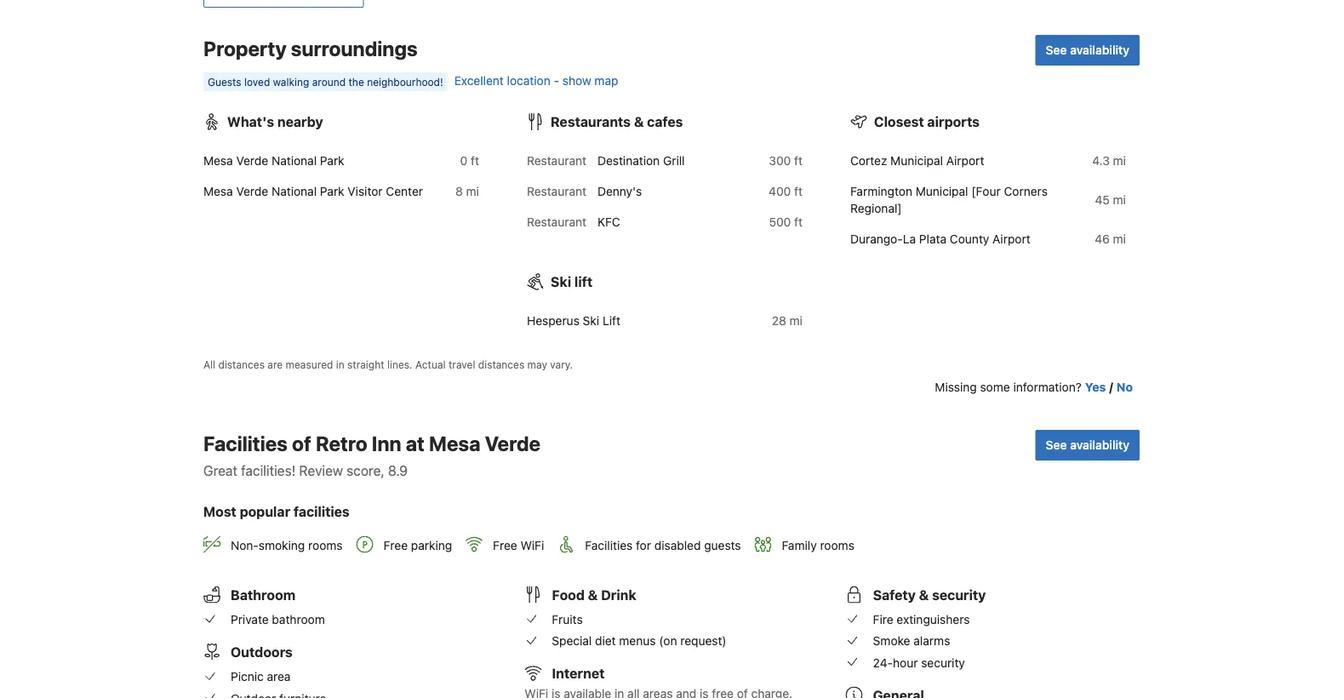 Task type: describe. For each thing, give the bounding box(es) containing it.
46 mi
[[1095, 232, 1127, 246]]

security for safety & security
[[933, 587, 987, 603]]

regional]
[[851, 201, 902, 215]]

lift
[[575, 274, 593, 290]]

0 vertical spatial airport
[[947, 154, 985, 168]]

no button
[[1117, 379, 1133, 396]]

information?
[[1014, 380, 1082, 394]]

vary.
[[550, 359, 573, 370]]

most
[[204, 504, 237, 520]]

mesa verde national park
[[204, 154, 345, 168]]

availability for picnic area
[[1071, 438, 1130, 452]]

food & drink
[[552, 587, 637, 603]]

400 ft
[[769, 184, 803, 198]]

picnic
[[231, 670, 264, 684]]

see availability button for 300 ft
[[1036, 35, 1140, 66]]

ft for 400 ft
[[795, 184, 803, 198]]

restaurants & cafes
[[551, 114, 683, 130]]

walking
[[273, 76, 309, 88]]

what's nearby
[[227, 114, 323, 130]]

farmington municipal [four corners regional]
[[851, 184, 1048, 215]]

mesa verde national park visitor center
[[204, 184, 423, 198]]

non-
[[231, 538, 259, 552]]

drink
[[601, 587, 637, 603]]

private
[[231, 612, 269, 627]]

score,
[[347, 463, 385, 479]]

lines.
[[387, 359, 413, 370]]

some
[[981, 380, 1011, 394]]

corners
[[1004, 184, 1048, 198]]

-
[[554, 74, 560, 88]]

surroundings
[[291, 37, 418, 61]]

plata
[[920, 232, 947, 246]]

1 rooms from the left
[[308, 538, 343, 552]]

cortez
[[851, 154, 888, 168]]

availability for 300 ft
[[1071, 43, 1130, 57]]

guests
[[704, 538, 741, 552]]

24-
[[873, 656, 893, 670]]

facilities for of
[[204, 432, 288, 456]]

destination grill
[[598, 154, 685, 168]]

& for safety
[[920, 587, 929, 603]]

smoke
[[873, 634, 911, 648]]

4.3
[[1093, 154, 1110, 168]]

ft for 500 ft
[[795, 215, 803, 229]]

area
[[267, 670, 291, 684]]

cafes
[[647, 114, 683, 130]]

restaurant for kfc
[[527, 215, 587, 229]]

[four
[[972, 184, 1001, 198]]

2 distances from the left
[[478, 359, 525, 370]]

restaurant for denny's
[[527, 184, 587, 198]]

what's
[[227, 114, 274, 130]]

24-hour security
[[873, 656, 966, 670]]

smoke alarms
[[873, 634, 951, 648]]

restaurants
[[551, 114, 631, 130]]

center
[[386, 184, 423, 198]]

2 rooms from the left
[[821, 538, 855, 552]]

extinguishers
[[897, 612, 970, 627]]

yes button
[[1086, 379, 1107, 396]]

see availability for ft
[[1046, 43, 1130, 57]]

location
[[507, 74, 551, 88]]

all distances are measured in straight lines. actual travel distances may vary.
[[204, 359, 573, 370]]

safety
[[873, 587, 916, 603]]

yes
[[1086, 380, 1107, 394]]

inn
[[372, 432, 402, 456]]

hour
[[893, 656, 918, 670]]

facilities!
[[241, 463, 296, 479]]

travel
[[449, 359, 476, 370]]

property surroundings
[[204, 37, 418, 61]]

diet
[[595, 634, 616, 648]]

may
[[528, 359, 548, 370]]

la
[[903, 232, 916, 246]]

45 mi
[[1096, 193, 1127, 207]]

alarms
[[914, 634, 951, 648]]

non-smoking rooms
[[231, 538, 343, 552]]

verde for mesa verde national park visitor center
[[236, 184, 268, 198]]

excellent location - show map
[[455, 74, 619, 88]]

popular
[[240, 504, 291, 520]]

hesperus ski lift
[[527, 314, 621, 328]]

safety & security
[[873, 587, 987, 603]]

nearby
[[278, 114, 323, 130]]

grill
[[663, 154, 685, 168]]

mesa for mesa verde national park
[[204, 154, 233, 168]]

mi for 4.3 mi
[[1114, 193, 1127, 207]]

the
[[349, 76, 364, 88]]

46
[[1095, 232, 1110, 246]]

0 ft
[[460, 154, 479, 168]]

municipal for farmington
[[916, 184, 969, 198]]

mesa for mesa verde national park visitor center
[[204, 184, 233, 198]]

restaurant for destination grill
[[527, 154, 587, 168]]

private bathroom
[[231, 612, 325, 627]]



Task type: vqa. For each thing, say whether or not it's contained in the screenshot.
the Lisboa to the left
no



Task type: locate. For each thing, give the bounding box(es) containing it.
1 vertical spatial verde
[[236, 184, 268, 198]]

1 vertical spatial see availability
[[1046, 438, 1130, 452]]

300
[[769, 154, 791, 168]]

0 vertical spatial see
[[1046, 43, 1068, 57]]

1 free from the left
[[384, 538, 408, 552]]

lift
[[603, 314, 621, 328]]

security for 24-hour security
[[922, 656, 966, 670]]

loved
[[244, 76, 270, 88]]

1 vertical spatial municipal
[[916, 184, 969, 198]]

ft right the 400
[[795, 184, 803, 198]]

1 horizontal spatial distances
[[478, 359, 525, 370]]

facilities
[[294, 504, 350, 520]]

1 horizontal spatial airport
[[993, 232, 1031, 246]]

family rooms
[[782, 538, 855, 552]]

28 mi
[[772, 314, 803, 328]]

free left wifi
[[493, 538, 518, 552]]

destination
[[598, 154, 660, 168]]

1 vertical spatial ski
[[583, 314, 600, 328]]

2 park from the top
[[320, 184, 345, 198]]

facilities for for
[[585, 538, 633, 552]]

1 restaurant from the top
[[527, 154, 587, 168]]

ski left lift on the top of page
[[551, 274, 572, 290]]

1 see from the top
[[1046, 43, 1068, 57]]

1 vertical spatial mesa
[[204, 184, 233, 198]]

mi right 46
[[1114, 232, 1127, 246]]

fire
[[873, 612, 894, 627]]

45
[[1096, 193, 1110, 207]]

0 vertical spatial see availability button
[[1036, 35, 1140, 66]]

rooms down facilities at the bottom left of page
[[308, 538, 343, 552]]

airport
[[947, 154, 985, 168], [993, 232, 1031, 246]]

parking
[[411, 538, 452, 552]]

0 vertical spatial availability
[[1071, 43, 1130, 57]]

1 horizontal spatial free
[[493, 538, 518, 552]]

2 availability from the top
[[1071, 438, 1130, 452]]

see availability
[[1046, 43, 1130, 57], [1046, 438, 1130, 452]]

airport up the [four
[[947, 154, 985, 168]]

1 vertical spatial national
[[272, 184, 317, 198]]

8 mi
[[456, 184, 479, 198]]

ft right 300
[[795, 154, 803, 168]]

& left 'cafes'
[[634, 114, 644, 130]]

national up the mesa verde national park visitor center on the top left of page
[[272, 154, 317, 168]]

see for area
[[1046, 438, 1068, 452]]

1 vertical spatial airport
[[993, 232, 1031, 246]]

& for food
[[588, 587, 598, 603]]

wifi
[[521, 538, 544, 552]]

0 horizontal spatial distances
[[218, 359, 265, 370]]

see availability button for picnic area
[[1036, 430, 1140, 461]]

excellent
[[455, 74, 504, 88]]

0 horizontal spatial free
[[384, 538, 408, 552]]

3 restaurant from the top
[[527, 215, 587, 229]]

restaurant left denny's
[[527, 184, 587, 198]]

1 vertical spatial see availability button
[[1036, 430, 1140, 461]]

facilities up "facilities!"
[[204, 432, 288, 456]]

free parking
[[384, 538, 452, 552]]

2 see from the top
[[1046, 438, 1068, 452]]

1 distances from the left
[[218, 359, 265, 370]]

1 horizontal spatial ski
[[583, 314, 600, 328]]

national down the mesa verde national park
[[272, 184, 317, 198]]

municipal inside farmington municipal [four corners regional]
[[916, 184, 969, 198]]

verde down the mesa verde national park
[[236, 184, 268, 198]]

security up extinguishers
[[933, 587, 987, 603]]

disabled
[[655, 538, 701, 552]]

distances right "all"
[[218, 359, 265, 370]]

park up the mesa verde national park visitor center on the top left of page
[[320, 154, 345, 168]]

of
[[292, 432, 312, 456]]

0 vertical spatial verde
[[236, 154, 268, 168]]

ski lift
[[551, 274, 593, 290]]

ft right '0'
[[471, 154, 479, 168]]

1 horizontal spatial rooms
[[821, 538, 855, 552]]

neighbourhood!
[[367, 76, 443, 88]]

2 vertical spatial verde
[[485, 432, 541, 456]]

free wifi
[[493, 538, 544, 552]]

0 vertical spatial municipal
[[891, 154, 944, 168]]

outdoors
[[231, 644, 293, 660]]

municipal down the closest airports
[[891, 154, 944, 168]]

great
[[204, 463, 238, 479]]

1 horizontal spatial facilities
[[585, 538, 633, 552]]

special diet menus (on request)
[[552, 634, 727, 648]]

0
[[460, 154, 468, 168]]

1 availability from the top
[[1071, 43, 1130, 57]]

verde inside 'facilities of retro inn at mesa verde great facilities! review score, 8.9'
[[485, 432, 541, 456]]

0 vertical spatial park
[[320, 154, 345, 168]]

0 vertical spatial security
[[933, 587, 987, 603]]

park left visitor
[[320, 184, 345, 198]]

menus
[[619, 634, 656, 648]]

1 vertical spatial park
[[320, 184, 345, 198]]

for
[[636, 538, 651, 552]]

2 see availability button from the top
[[1036, 430, 1140, 461]]

0 horizontal spatial airport
[[947, 154, 985, 168]]

mesa down what's
[[204, 154, 233, 168]]

0 vertical spatial national
[[272, 154, 317, 168]]

municipal for cortez
[[891, 154, 944, 168]]

mi right 8
[[466, 184, 479, 198]]

rooms right family
[[821, 538, 855, 552]]

restaurant down restaurants on the top of the page
[[527, 154, 587, 168]]

free for free wifi
[[493, 538, 518, 552]]

verde
[[236, 154, 268, 168], [236, 184, 268, 198], [485, 432, 541, 456]]

availability
[[1071, 43, 1130, 57], [1071, 438, 1130, 452]]

internet
[[552, 666, 605, 682]]

ft right 500
[[795, 215, 803, 229]]

durango-
[[851, 232, 903, 246]]

park for mesa verde national park visitor center
[[320, 184, 345, 198]]

park for mesa verde national park
[[320, 154, 345, 168]]

free for free parking
[[384, 538, 408, 552]]

mesa inside 'facilities of retro inn at mesa verde great facilities! review score, 8.9'
[[429, 432, 481, 456]]

& right food
[[588, 587, 598, 603]]

denny's
[[598, 184, 642, 198]]

facilities of retro inn at mesa verde great facilities! review score, 8.9
[[204, 432, 541, 479]]

all
[[204, 359, 216, 370]]

restaurant
[[527, 154, 587, 168], [527, 184, 587, 198], [527, 215, 587, 229]]

free left "parking"
[[384, 538, 408, 552]]

0 vertical spatial ski
[[551, 274, 572, 290]]

verde down may
[[485, 432, 541, 456]]

1 vertical spatial security
[[922, 656, 966, 670]]

1 national from the top
[[272, 154, 317, 168]]

municipal down cortez municipal airport
[[916, 184, 969, 198]]

bathroom
[[272, 612, 325, 627]]

fire extinguishers
[[873, 612, 970, 627]]

facilities for disabled guests
[[585, 538, 741, 552]]

4.3 mi
[[1093, 154, 1127, 168]]

see for ft
[[1046, 43, 1068, 57]]

8
[[456, 184, 463, 198]]

hesperus
[[527, 314, 580, 328]]

facilities left 'for'
[[585, 538, 633, 552]]

0 horizontal spatial facilities
[[204, 432, 288, 456]]

see
[[1046, 43, 1068, 57], [1046, 438, 1068, 452]]

1 vertical spatial restaurant
[[527, 184, 587, 198]]

1 vertical spatial availability
[[1071, 438, 1130, 452]]

most popular facilities
[[204, 504, 350, 520]]

ft for 300 ft
[[795, 154, 803, 168]]

airport right county
[[993, 232, 1031, 246]]

1 vertical spatial facilities
[[585, 538, 633, 552]]

national
[[272, 154, 317, 168], [272, 184, 317, 198]]

& for restaurants
[[634, 114, 644, 130]]

distances left may
[[478, 359, 525, 370]]

actual
[[416, 359, 446, 370]]

security
[[933, 587, 987, 603], [922, 656, 966, 670]]

1 park from the top
[[320, 154, 345, 168]]

2 restaurant from the top
[[527, 184, 587, 198]]

visitor
[[348, 184, 383, 198]]

1 vertical spatial see
[[1046, 438, 1068, 452]]

verde down what's
[[236, 154, 268, 168]]

property
[[204, 37, 287, 61]]

food
[[552, 587, 585, 603]]

request)
[[681, 634, 727, 648]]

picnic area
[[231, 670, 291, 684]]

&
[[634, 114, 644, 130], [588, 587, 598, 603], [920, 587, 929, 603]]

verde for mesa verde national park
[[236, 154, 268, 168]]

mi for 0 ft
[[466, 184, 479, 198]]

missing
[[935, 380, 977, 394]]

distances
[[218, 359, 265, 370], [478, 359, 525, 370]]

1 see availability from the top
[[1046, 43, 1130, 57]]

mesa down the mesa verde national park
[[204, 184, 233, 198]]

& up the fire extinguishers
[[920, 587, 929, 603]]

mesa right "at"
[[429, 432, 481, 456]]

2 vertical spatial restaurant
[[527, 215, 587, 229]]

0 horizontal spatial &
[[588, 587, 598, 603]]

security down the alarms
[[922, 656, 966, 670]]

restaurant left kfc
[[527, 215, 587, 229]]

family
[[782, 538, 817, 552]]

2 free from the left
[[493, 538, 518, 552]]

500 ft
[[769, 215, 803, 229]]

2 vertical spatial mesa
[[429, 432, 481, 456]]

review
[[299, 463, 343, 479]]

mi right 28
[[790, 314, 803, 328]]

28
[[772, 314, 787, 328]]

national for mesa verde national park
[[272, 154, 317, 168]]

missing some information? yes / no
[[935, 380, 1133, 394]]

cortez municipal airport
[[851, 154, 985, 168]]

0 vertical spatial mesa
[[204, 154, 233, 168]]

1 horizontal spatial &
[[634, 114, 644, 130]]

see availability for area
[[1046, 438, 1130, 452]]

2 see availability from the top
[[1046, 438, 1130, 452]]

retro
[[316, 432, 368, 456]]

2 national from the top
[[272, 184, 317, 198]]

closest
[[875, 114, 925, 130]]

are
[[268, 359, 283, 370]]

400
[[769, 184, 791, 198]]

1 see availability button from the top
[[1036, 35, 1140, 66]]

county
[[950, 232, 990, 246]]

500
[[769, 215, 791, 229]]

guests loved walking around the neighbourhood!
[[208, 76, 443, 88]]

ft for 0 ft
[[471, 154, 479, 168]]

8.9
[[388, 463, 408, 479]]

2 horizontal spatial &
[[920, 587, 929, 603]]

(on
[[659, 634, 677, 648]]

0 horizontal spatial rooms
[[308, 538, 343, 552]]

0 vertical spatial see availability
[[1046, 43, 1130, 57]]

special
[[552, 634, 592, 648]]

mi for ski lift
[[790, 314, 803, 328]]

0 vertical spatial restaurant
[[527, 154, 587, 168]]

0 vertical spatial facilities
[[204, 432, 288, 456]]

national for mesa verde national park visitor center
[[272, 184, 317, 198]]

0 horizontal spatial ski
[[551, 274, 572, 290]]

ft
[[471, 154, 479, 168], [795, 154, 803, 168], [795, 184, 803, 198], [795, 215, 803, 229]]

ski left the lift
[[583, 314, 600, 328]]

farmington
[[851, 184, 913, 198]]

facilities inside 'facilities of retro inn at mesa verde great facilities! review score, 8.9'
[[204, 432, 288, 456]]

in
[[336, 359, 345, 370]]

mi right 4.3
[[1114, 154, 1127, 168]]

facilities
[[204, 432, 288, 456], [585, 538, 633, 552]]

kfc
[[598, 215, 621, 229]]

mi right '45' at the right
[[1114, 193, 1127, 207]]



